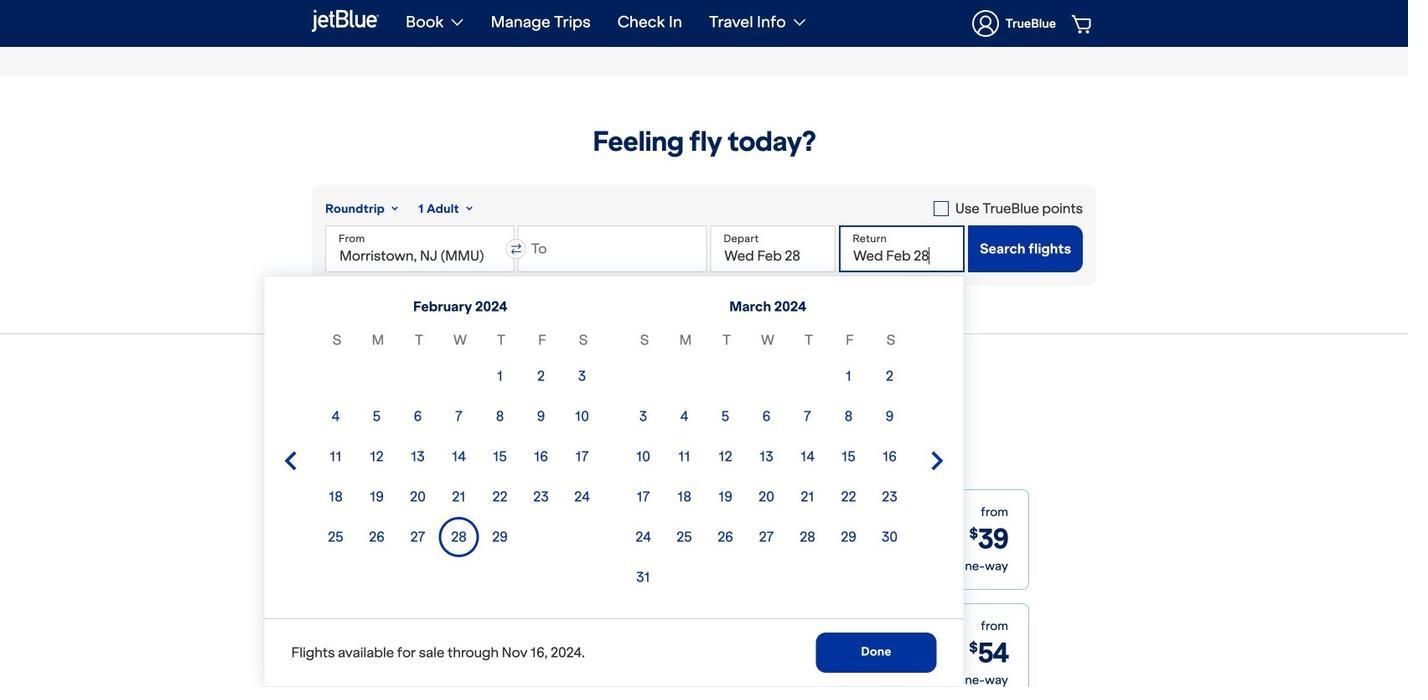 Task type: describe. For each thing, give the bounding box(es) containing it.
opens modal on same screen image
[[629, 563, 641, 573]]

next month image
[[928, 451, 948, 471]]

boston image
[[380, 491, 527, 589]]

jetblue image
[[312, 7, 379, 34]]

chicago image
[[380, 605, 527, 688]]



Task type: vqa. For each thing, say whether or not it's contained in the screenshot.
Boston image
yes



Task type: locate. For each thing, give the bounding box(es) containing it.
opens modal on same screen image
[[632, 563, 641, 573], [629, 678, 641, 687], [632, 678, 641, 687]]

None text field
[[325, 226, 515, 273]]

opens modal on same screen image for chicago image
[[632, 678, 641, 687]]

None text field
[[518, 226, 707, 273]]

Return Press DOWN ARROW key to select available dates field
[[840, 226, 965, 273]]

Depart Press DOWN ARROW key to select available dates field
[[711, 226, 836, 273]]

opens modal on same screen image for boston image
[[632, 563, 641, 573]]

shopping cart (empty) image
[[1072, 13, 1095, 34]]

navigation
[[392, 0, 1097, 47]]

previous month image
[[280, 451, 301, 471]]

None checkbox
[[934, 199, 1083, 219]]



